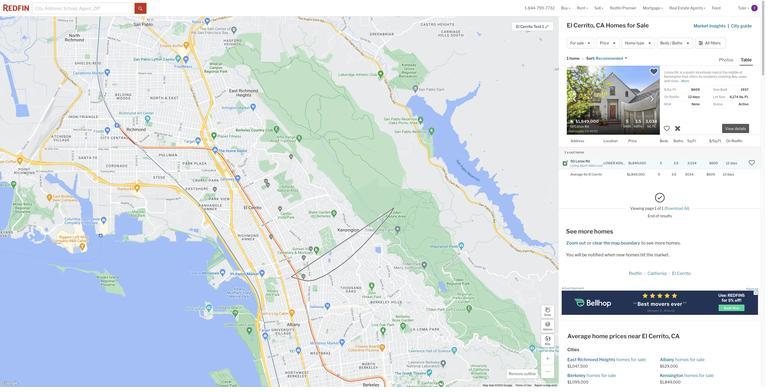 Task type: vqa. For each thing, say whether or not it's contained in the screenshot.


Task type: describe. For each thing, give the bounding box(es) containing it.
sort
[[586, 56, 594, 61]]

kensington
[[616, 161, 638, 165]]

status
[[713, 102, 723, 106]]

its
[[699, 75, 703, 79]]

redfin down $/sq. ft.
[[669, 95, 679, 99]]

3.5 baths
[[634, 119, 643, 128]]

el cerrito
[[672, 271, 691, 276]]

middle
[[729, 70, 739, 74]]

on redfin button
[[726, 135, 743, 147]]

days for 3034
[[727, 173, 735, 177]]

1 vertical spatial the
[[604, 241, 610, 246]]

$/sq. ft.
[[664, 88, 677, 92]]

results
[[660, 214, 672, 218]]

leslie
[[597, 164, 604, 168]]

recommended
[[596, 56, 623, 61]]

mortgage ▾ button
[[640, 0, 666, 16]]

will
[[575, 253, 581, 258]]

viewing page 1 of 1 (download all)
[[630, 206, 690, 211]]

▾ for sell ▾
[[602, 6, 604, 10]]

sell ▾
[[595, 6, 604, 10]]

▾ for rent ▾
[[586, 6, 588, 10]]

homes
[[606, 22, 626, 29]]

3034
[[685, 173, 694, 177]]

zoom out button
[[566, 241, 586, 246]]

7732
[[546, 6, 555, 10]]

real
[[670, 6, 677, 10]]

1937
[[741, 88, 749, 92]]

sq.ft. button
[[688, 135, 697, 147]]

1 horizontal spatial price button
[[628, 135, 637, 147]]

sell ▾ button
[[591, 0, 607, 16]]

gillian
[[589, 164, 596, 168]]

homes.
[[666, 241, 681, 246]]

beds for beds button
[[660, 139, 668, 143]]

1 right page
[[655, 206, 657, 211]]

0 horizontal spatial ca
[[596, 22, 605, 29]]

3,034 sq. ft.
[[646, 119, 657, 128]]

end
[[648, 214, 655, 218]]

0 horizontal spatial more
[[578, 228, 593, 235]]

0 vertical spatial $609
[[691, 88, 700, 92]]

0 vertical spatial on
[[664, 95, 669, 99]]

east richmond heights homes for sale $1,047,500
[[568, 358, 646, 369]]

lot
[[713, 95, 718, 99]]

favorite this home image
[[749, 160, 755, 166]]

favorite button image
[[650, 67, 659, 76]]

baths inside button
[[672, 41, 683, 45]]

ad
[[755, 288, 758, 291]]

on inside button
[[726, 139, 731, 143]]

5 inside 5 beds
[[626, 119, 629, 124]]

size
[[719, 95, 725, 99]]

zoom
[[566, 241, 578, 246]]

table
[[741, 57, 752, 63]]

city guide link
[[731, 23, 753, 29]]

homes inside albany homes for sale $629,000
[[675, 358, 689, 363]]

for inside albany homes for sale $629,000
[[690, 358, 696, 363]]

home type button
[[622, 38, 655, 49]]

boundary
[[621, 241, 640, 246]]

kensington homes for sale $1,849,000
[[660, 374, 714, 385]]

sale for albany
[[697, 358, 705, 363]]

page
[[645, 206, 654, 211]]

mortgage ▾ button
[[643, 0, 663, 16]]

user photo image
[[752, 5, 758, 11]]

for inside berkeley homes for sale $1,095,000
[[601, 374, 607, 379]]

error
[[552, 384, 557, 387]]

3,034 for 3,034 sq. ft.
[[646, 119, 657, 124]]

sq. for 3,034
[[647, 124, 652, 128]]

terms of use link
[[516, 384, 532, 387]]

kensington inside the "lenox rd. is a quaint storybook road in the middle of kensington that offers its residents stunning bay views and close ..."
[[664, 75, 682, 79]]

insights
[[710, 23, 726, 29]]

el for el cerrito
[[672, 271, 676, 276]]

1 vertical spatial beds
[[624, 124, 631, 128]]

all filters button
[[695, 38, 726, 49]]

(download
[[665, 206, 683, 211]]

see
[[566, 228, 577, 235]]

tyler
[[738, 6, 747, 10]]

1 up end of results at the right of page
[[662, 206, 664, 211]]

beds / baths button
[[657, 38, 693, 49]]

1 left x- on the top right of page
[[565, 150, 566, 154]]

el cerrito link
[[672, 271, 691, 276]]

homes up "clear"
[[594, 228, 613, 235]]

sell ▾ button
[[595, 0, 604, 16]]

filters
[[711, 41, 721, 45]]

type
[[637, 41, 645, 45]]

sale for berkeley
[[608, 374, 616, 379]]

el right "near"
[[642, 333, 648, 340]]

cerrito:
[[592, 173, 604, 177]]

lot size
[[713, 95, 725, 99]]

for down agent:
[[584, 173, 588, 177]]

home for 1
[[570, 56, 580, 61]]

berkeley
[[568, 374, 586, 379]]

1 inside button
[[542, 24, 544, 29]]

el for el cerrito, ca homes for sale
[[567, 22, 572, 29]]

terms of use
[[516, 384, 532, 387]]

...
[[679, 79, 681, 83]]

▾ for tyler ▾
[[748, 6, 749, 10]]

market insights | city guide
[[694, 23, 752, 29]]

1-844-759-7732
[[525, 6, 555, 10]]

el for el cerrito test 1
[[516, 24, 520, 29]]

lenox rd. is a quaint storybook road in the middle of kensington that offers its residents stunning bay views and close ...
[[664, 70, 747, 83]]

of up end of results at the right of page
[[658, 206, 661, 211]]

the for storybook
[[723, 70, 728, 74]]

offers
[[689, 75, 698, 79]]

bay
[[732, 75, 738, 79]]

clear the map boundary button
[[592, 241, 641, 246]]

ad region
[[562, 291, 758, 315]]

home for average
[[592, 333, 608, 340]]

photos button
[[718, 57, 740, 65]]

3.5 for 3034
[[672, 173, 677, 177]]

3.5 for 3,034
[[674, 161, 679, 165]]

1 horizontal spatial 12
[[726, 161, 730, 165]]

draw
[[545, 314, 551, 317]]

feed button
[[709, 0, 735, 16]]

0 vertical spatial days
[[693, 95, 700, 99]]

residents
[[703, 75, 717, 79]]

1 vertical spatial 12 days
[[726, 161, 738, 165]]

▾ inside dropdown button
[[704, 6, 706, 10]]

redfin down view details
[[732, 139, 743, 143]]

map button
[[541, 334, 555, 348]]

zoom out or clear the map boundary to see more homes.
[[566, 241, 681, 246]]

$1,849,000 for 3,034
[[628, 161, 646, 165]]

average for average home prices near el cerrito, ca
[[568, 333, 591, 340]]

(download all) link
[[665, 206, 690, 211]]

report ad
[[746, 288, 758, 291]]

real estate agents ▾ button
[[666, 0, 709, 16]]

0 vertical spatial out
[[570, 150, 575, 154]]

50 lenox rd listing agent: gillian leslie lower kensington
[[571, 159, 638, 168]]

favorite this home image
[[664, 125, 670, 132]]

x-
[[567, 150, 570, 154]]

is
[[680, 70, 682, 74]]

california
[[648, 271, 667, 276]]

1 vertical spatial map
[[546, 384, 551, 387]]

redfin premier
[[610, 6, 637, 10]]

0 horizontal spatial cerrito,
[[574, 22, 595, 29]]

1 horizontal spatial on redfin
[[726, 139, 743, 143]]

5 for 3,034
[[660, 161, 662, 165]]

views
[[738, 75, 747, 79]]

kensington inside kensington homes for sale $1,849,000
[[660, 374, 684, 379]]

lenox inside the "lenox rd. is a quaint storybook road in the middle of kensington that offers its residents stunning bay views and close ..."
[[664, 70, 674, 74]]

year built
[[713, 88, 728, 92]]

redfin down hit
[[629, 271, 642, 276]]

for left sale
[[627, 22, 635, 29]]

homes inside east richmond heights homes for sale $1,047,500
[[617, 358, 630, 363]]

real estate agents ▾ link
[[670, 0, 706, 16]]

for
[[571, 41, 576, 45]]



Task type: locate. For each thing, give the bounding box(es) containing it.
1 horizontal spatial price
[[628, 139, 637, 143]]

for down albany homes for sale $629,000
[[699, 374, 705, 379]]

more up or
[[578, 228, 593, 235]]

0 horizontal spatial lenox
[[576, 159, 585, 163]]

homes down albany homes for sale $629,000
[[685, 374, 698, 379]]

sale inside berkeley homes for sale $1,095,000
[[608, 374, 616, 379]]

map left data
[[483, 384, 488, 387]]

1 horizontal spatial ca
[[671, 333, 680, 340]]

0 vertical spatial the
[[723, 70, 728, 74]]

agents
[[690, 6, 703, 10]]

0 vertical spatial cerrito,
[[574, 22, 595, 29]]

2 vertical spatial ft.
[[652, 124, 656, 128]]

el left "cerrito:"
[[589, 173, 592, 177]]

0 horizontal spatial price button
[[597, 38, 620, 49]]

sale
[[577, 41, 584, 45], [638, 358, 646, 363], [697, 358, 705, 363], [608, 374, 616, 379], [706, 374, 714, 379]]

all)
[[684, 206, 690, 211]]

outline
[[524, 372, 536, 377]]

0 horizontal spatial report
[[535, 384, 543, 387]]

buy
[[561, 6, 568, 10]]

be
[[582, 253, 587, 258]]

cerrito, up cities heading
[[649, 333, 670, 340]]

of right 'end'
[[656, 214, 659, 218]]

1 vertical spatial sq.
[[647, 124, 652, 128]]

google image
[[1, 381, 19, 388]]

beds down favorite this home image
[[660, 139, 668, 143]]

0 vertical spatial 5
[[626, 119, 629, 124]]

▾ right buy on the top right of page
[[569, 6, 571, 10]]

the for new
[[647, 253, 653, 258]]

1 horizontal spatial out
[[579, 241, 586, 246]]

el cerrito test 1
[[516, 24, 544, 29]]

1 horizontal spatial report
[[746, 288, 755, 291]]

on down "view"
[[726, 139, 731, 143]]

map
[[545, 343, 551, 346], [483, 384, 488, 387]]

and
[[664, 79, 670, 83]]

12 days up none
[[688, 95, 700, 99]]

sale inside east richmond heights homes for sale $1,047,500
[[638, 358, 646, 363]]

6 ▾ from the left
[[748, 6, 749, 10]]

$1,849,000
[[628, 161, 646, 165], [627, 173, 645, 177], [660, 380, 681, 385]]

2 vertical spatial beds
[[660, 139, 668, 143]]

ft. inside 3,034 sq. ft.
[[652, 124, 656, 128]]

ca left the homes
[[596, 22, 605, 29]]

cerrito right california
[[677, 271, 691, 276]]

▾ for mortgage ▾
[[661, 6, 663, 10]]

homes left hit
[[626, 253, 640, 258]]

ft. down 1937
[[745, 95, 749, 99]]

on redfin down view details
[[726, 139, 743, 143]]

1 horizontal spatial ft.
[[673, 88, 677, 92]]

out up 50
[[570, 150, 575, 154]]

favorite button checkbox
[[650, 67, 659, 76]]

price up recommended
[[600, 41, 609, 45]]

1 vertical spatial lenox
[[576, 159, 585, 163]]

0 horizontal spatial price
[[600, 41, 609, 45]]

0 horizontal spatial on
[[664, 95, 669, 99]]

baths down the remove x-out image
[[674, 139, 683, 143]]

ft. right the $/sq.
[[673, 88, 677, 92]]

1 horizontal spatial sq.
[[739, 95, 744, 99]]

google
[[504, 384, 512, 387]]

$1,849,000 inside kensington homes for sale $1,849,000
[[660, 380, 681, 385]]

1 vertical spatial ft.
[[745, 95, 749, 99]]

on redfin down $/sq. ft.
[[664, 95, 679, 99]]

for up kensington homes for sale $1,849,000
[[690, 358, 696, 363]]

$1,849,000 for 3034
[[627, 173, 645, 177]]

homes right the heights at bottom
[[617, 358, 630, 363]]

a right is
[[683, 70, 685, 74]]

0 horizontal spatial ft.
[[652, 124, 656, 128]]

report inside 'report ad' button
[[746, 288, 755, 291]]

estate
[[678, 6, 690, 10]]

1 right test
[[542, 24, 544, 29]]

1 horizontal spatial map
[[545, 343, 551, 346]]

report a map error link
[[535, 384, 557, 387]]

address
[[571, 139, 584, 143]]

kensington up close
[[664, 75, 682, 79]]

sale inside albany homes for sale $629,000
[[697, 358, 705, 363]]

days for 3,034
[[730, 161, 738, 165]]

homes inside kensington homes for sale $1,849,000
[[685, 374, 698, 379]]

0 vertical spatial 12
[[688, 95, 692, 99]]

the up the stunning
[[723, 70, 728, 74]]

city
[[731, 23, 740, 29]]

market
[[694, 23, 709, 29]]

remove x-out image
[[675, 125, 681, 132]]

0 horizontal spatial 12 days
[[688, 95, 700, 99]]

map left error
[[546, 384, 551, 387]]

cities heading
[[568, 347, 753, 353]]

1 vertical spatial baths
[[634, 124, 643, 128]]

for sale
[[571, 41, 584, 45]]

all filters
[[705, 41, 721, 45]]

$609 for 3,034
[[710, 161, 718, 165]]

ft. for 3,034
[[652, 124, 656, 128]]

$609 left 13
[[707, 173, 715, 177]]

1 horizontal spatial lenox
[[664, 70, 674, 74]]

days right 13
[[727, 173, 735, 177]]

sq.
[[739, 95, 744, 99], [647, 124, 652, 128]]

redfin left premier
[[610, 6, 622, 10]]

759-
[[537, 6, 546, 10]]

a left error
[[543, 384, 545, 387]]

13
[[723, 173, 727, 177]]

the right hit
[[647, 253, 653, 258]]

1 vertical spatial cerrito
[[677, 271, 691, 276]]

sq. right 3.5 baths
[[647, 124, 652, 128]]

days up 13 days on the top of page
[[730, 161, 738, 165]]

price
[[600, 41, 609, 45], [628, 139, 637, 143]]

the inside the "lenox rd. is a quaint storybook road in the middle of kensington that offers its residents stunning bay views and close ..."
[[723, 70, 728, 74]]

map up you will be notified when new homes hit the market. on the right of the page
[[611, 241, 620, 246]]

3.5 inside 3.5 baths
[[635, 119, 641, 124]]

beds left 3.5 baths
[[624, 124, 631, 128]]

1 vertical spatial report
[[535, 384, 543, 387]]

1 vertical spatial $1,849,000
[[627, 173, 645, 177]]

3.5 left 3034
[[672, 173, 677, 177]]

0 vertical spatial 12 days
[[688, 95, 700, 99]]

sale inside kensington homes for sale $1,849,000
[[706, 374, 714, 379]]

el down buy ▾ dropdown button on the top right of page
[[567, 22, 572, 29]]

0 vertical spatial lenox
[[664, 70, 674, 74]]

2 vertical spatial baths
[[674, 139, 683, 143]]

0 vertical spatial baths
[[672, 41, 683, 45]]

average home prices near el cerrito, ca
[[568, 333, 680, 340]]

cerrito left test
[[520, 24, 533, 29]]

1 vertical spatial more
[[655, 241, 665, 246]]

0 vertical spatial beds
[[660, 41, 670, 45]]

1 left •
[[567, 56, 569, 61]]

12 days up 13 days on the top of page
[[726, 161, 738, 165]]

sq.ft.
[[688, 139, 697, 143]]

1 vertical spatial days
[[730, 161, 738, 165]]

baths right 5 beds
[[634, 124, 643, 128]]

baths right /
[[672, 41, 683, 45]]

new
[[617, 253, 625, 258]]

sale inside for sale button
[[577, 41, 584, 45]]

homes up $1,095,000
[[587, 374, 601, 379]]

2 vertical spatial days
[[727, 173, 735, 177]]

3 ▾ from the left
[[602, 6, 604, 10]]

previous button image
[[572, 96, 578, 102]]

beds button
[[660, 135, 668, 147]]

active
[[739, 102, 749, 106]]

0 vertical spatial price
[[600, 41, 609, 45]]

1 horizontal spatial 12 days
[[726, 161, 738, 165]]

0 vertical spatial 3,034
[[646, 119, 657, 124]]

3,034 for 3,034
[[688, 161, 697, 165]]

1 vertical spatial home
[[575, 150, 584, 154]]

0 vertical spatial ca
[[596, 22, 605, 29]]

0 horizontal spatial out
[[570, 150, 575, 154]]

:
[[594, 56, 595, 61]]

photos
[[719, 57, 734, 63]]

of left use at the right bottom of page
[[524, 384, 526, 387]]

lenox inside 50 lenox rd listing agent: gillian leslie lower kensington
[[576, 159, 585, 163]]

map region
[[0, 0, 563, 388]]

el inside 'el cerrito test 1' button
[[516, 24, 520, 29]]

view details
[[725, 127, 746, 131]]

road
[[712, 70, 719, 74]]

12 up 13 days on the top of page
[[726, 161, 730, 165]]

1 horizontal spatial cerrito,
[[649, 333, 670, 340]]

for down east richmond heights homes for sale $1,047,500
[[601, 374, 607, 379]]

sale
[[637, 22, 649, 29]]

▾ right rent
[[586, 6, 588, 10]]

12
[[688, 95, 692, 99], [726, 161, 730, 165]]

0 vertical spatial more
[[578, 228, 593, 235]]

mortgage ▾
[[643, 6, 663, 10]]

of inside the "lenox rd. is a quaint storybook road in the middle of kensington that offers its residents stunning bay views and close ..."
[[739, 70, 743, 74]]

ft. left favorite this home image
[[652, 124, 656, 128]]

out left or
[[579, 241, 586, 246]]

rent ▾ button
[[577, 0, 588, 16]]

that
[[682, 75, 688, 79]]

average for average for el cerrito:
[[571, 173, 583, 177]]

cerrito inside 'el cerrito test 1' button
[[520, 24, 533, 29]]

5 beds
[[624, 119, 631, 128]]

kensington
[[664, 75, 682, 79], [660, 374, 684, 379]]

2 vertical spatial 3.5
[[672, 173, 677, 177]]

market insights link
[[694, 18, 726, 29]]

homes inside berkeley homes for sale $1,095,000
[[587, 374, 601, 379]]

2 ▾ from the left
[[586, 6, 588, 10]]

more
[[681, 79, 689, 83]]

lenox up agent:
[[576, 159, 585, 163]]

2 vertical spatial the
[[647, 253, 653, 258]]

1
[[542, 24, 544, 29], [567, 56, 569, 61], [565, 150, 566, 154], [655, 206, 657, 211], [662, 206, 664, 211]]

price button up recommended
[[597, 38, 620, 49]]

0 vertical spatial report
[[746, 288, 755, 291]]

6,174 sq. ft.
[[730, 95, 749, 99]]

beds left /
[[660, 41, 670, 45]]

0 vertical spatial 3.5
[[635, 119, 641, 124]]

2 horizontal spatial ft.
[[745, 95, 749, 99]]

report for report ad
[[746, 288, 755, 291]]

0 vertical spatial on redfin
[[664, 95, 679, 99]]

east
[[568, 358, 577, 363]]

price button down 5 beds
[[628, 135, 637, 147]]

next button image
[[650, 96, 655, 102]]

on up hoa
[[664, 95, 669, 99]]

▾ right mortgage
[[661, 6, 663, 10]]

sq. right '6,174'
[[739, 95, 744, 99]]

average down listing
[[571, 173, 583, 177]]

submit search image
[[138, 6, 143, 11]]

for inside kensington homes for sale $1,849,000
[[699, 374, 705, 379]]

0 horizontal spatial cerrito
[[520, 24, 533, 29]]

quaint
[[686, 70, 695, 74]]

$609 down $/sq.ft. button
[[710, 161, 718, 165]]

days up none
[[693, 95, 700, 99]]

sq. for 6,174
[[739, 95, 744, 99]]

for inside east richmond heights homes for sale $1,047,500
[[631, 358, 637, 363]]

1 horizontal spatial 3,034
[[688, 161, 697, 165]]

1 vertical spatial 5
[[660, 161, 662, 165]]

3.5 right 5 beds
[[635, 119, 641, 124]]

ca
[[596, 22, 605, 29], [671, 333, 680, 340]]

1 vertical spatial kensington
[[660, 374, 684, 379]]

1 vertical spatial ca
[[671, 333, 680, 340]]

beds for beds / baths
[[660, 41, 670, 45]]

1 vertical spatial price button
[[628, 135, 637, 147]]

1 vertical spatial on
[[726, 139, 731, 143]]

more link
[[681, 79, 689, 83]]

1 vertical spatial 3.5
[[674, 161, 679, 165]]

map down 'options'
[[545, 343, 551, 346]]

berkeley homes for sale $1,095,000
[[568, 374, 616, 385]]

0 vertical spatial map
[[611, 241, 620, 246]]

1 vertical spatial price
[[628, 139, 637, 143]]

4 ▾ from the left
[[661, 6, 663, 10]]

redfin link
[[629, 271, 642, 276]]

listing
[[571, 164, 579, 168]]

buy ▾
[[561, 6, 571, 10]]

buy ▾ button
[[561, 0, 571, 16]]

5 ▾ from the left
[[704, 6, 706, 10]]

map for map
[[545, 343, 551, 346]]

1 home •
[[567, 56, 584, 61]]

for down "near"
[[631, 358, 637, 363]]

844-
[[528, 6, 537, 10]]

home inside 1 home •
[[570, 56, 580, 61]]

0 vertical spatial map
[[545, 343, 551, 346]]

rd.
[[674, 70, 679, 74]]

▾ right sell
[[602, 6, 604, 10]]

$609 down offers
[[691, 88, 700, 92]]

2 horizontal spatial the
[[723, 70, 728, 74]]

|
[[728, 23, 729, 29]]

0 vertical spatial ft.
[[673, 88, 677, 92]]

none
[[692, 102, 700, 106]]

to
[[642, 241, 646, 246]]

more right see
[[655, 241, 665, 246]]

2 vertical spatial 5
[[658, 173, 660, 177]]

of up views
[[739, 70, 743, 74]]

remove outline button
[[507, 370, 538, 379]]

report right use at the right bottom of page
[[535, 384, 543, 387]]

$609 for 3034
[[707, 173, 715, 177]]

0 vertical spatial home
[[570, 56, 580, 61]]

0 horizontal spatial on redfin
[[664, 95, 679, 99]]

on
[[664, 95, 669, 99], [726, 139, 731, 143]]

richmond
[[578, 358, 599, 363]]

cerrito, down rent ▾ dropdown button
[[574, 22, 595, 29]]

1 ▾ from the left
[[569, 6, 571, 10]]

albany
[[660, 358, 674, 363]]

▾ for buy ▾
[[569, 6, 571, 10]]

terms
[[516, 384, 523, 387]]

2 vertical spatial home
[[592, 333, 608, 340]]

City, Address, School, Agent, ZIP search field
[[32, 3, 135, 14]]

price down 5 beds
[[628, 139, 637, 143]]

map
[[611, 241, 620, 246], [546, 384, 551, 387]]

0 horizontal spatial map
[[546, 384, 551, 387]]

the right "clear"
[[604, 241, 610, 246]]

1 horizontal spatial cerrito
[[677, 271, 691, 276]]

1 vertical spatial on redfin
[[726, 139, 743, 143]]

0 vertical spatial a
[[683, 70, 685, 74]]

sell
[[595, 6, 601, 10]]

3.5 down baths button
[[674, 161, 679, 165]]

1 vertical spatial cerrito,
[[649, 333, 670, 340]]

home left prices
[[592, 333, 608, 340]]

market.
[[654, 253, 670, 258]]

map inside button
[[545, 343, 551, 346]]

©2023
[[495, 384, 503, 387]]

1 horizontal spatial on
[[726, 139, 731, 143]]

2 vertical spatial $1,849,000
[[660, 380, 681, 385]]

3,034 up 3034
[[688, 161, 697, 165]]

kensington down "$629,000"
[[660, 374, 684, 379]]

test
[[534, 24, 541, 29]]

home left •
[[570, 56, 580, 61]]

el left test
[[516, 24, 520, 29]]

0 horizontal spatial the
[[604, 241, 610, 246]]

price inside button
[[600, 41, 609, 45]]

0 vertical spatial kensington
[[664, 75, 682, 79]]

0 horizontal spatial map
[[483, 384, 488, 387]]

average up cities
[[568, 333, 591, 340]]

1 vertical spatial map
[[483, 384, 488, 387]]

a inside the "lenox rd. is a quaint storybook road in the middle of kensington that offers its residents stunning bay views and close ..."
[[683, 70, 685, 74]]

▾ right agents
[[704, 6, 706, 10]]

1-
[[525, 6, 528, 10]]

5 for 3034
[[658, 173, 660, 177]]

1 vertical spatial 12
[[726, 161, 730, 165]]

1 vertical spatial $609
[[710, 161, 718, 165]]

rent ▾
[[577, 6, 588, 10]]

3,034 right 3.5 baths
[[646, 119, 657, 124]]

1 vertical spatial 3,034
[[688, 161, 697, 165]]

1 horizontal spatial map
[[611, 241, 620, 246]]

1 vertical spatial a
[[543, 384, 545, 387]]

beds / baths
[[660, 41, 683, 45]]

data
[[489, 384, 494, 387]]

ca up cities heading
[[671, 333, 680, 340]]

homes up "$629,000"
[[675, 358, 689, 363]]

2 vertical spatial $609
[[707, 173, 715, 177]]

0 vertical spatial price button
[[597, 38, 620, 49]]

options button
[[541, 320, 555, 333]]

for sale button
[[567, 38, 594, 49]]

sale for kensington
[[706, 374, 714, 379]]

cerrito for el cerrito test 1
[[520, 24, 533, 29]]

1 vertical spatial out
[[579, 241, 586, 246]]

▾ right tyler
[[748, 6, 749, 10]]

sq. inside 3,034 sq. ft.
[[647, 124, 652, 128]]

storybook
[[696, 70, 711, 74]]

map for map data ©2023 google
[[483, 384, 488, 387]]

home up 50 lenox rd link
[[575, 150, 584, 154]]

report ad button
[[746, 288, 758, 292]]

0 horizontal spatial sq.
[[647, 124, 652, 128]]

lenox left rd.
[[664, 70, 674, 74]]

report left ad
[[746, 288, 755, 291]]

6,174
[[730, 95, 739, 99]]

1 inside 1 home •
[[567, 56, 569, 61]]

ft. for 6,174
[[745, 95, 749, 99]]

heading
[[570, 119, 614, 134]]

report for report a map error
[[535, 384, 543, 387]]

0 horizontal spatial a
[[543, 384, 545, 387]]

beds inside button
[[660, 41, 670, 45]]

year
[[713, 88, 720, 92]]

photo of 50 lenox rd, kensington, ca 94707 image
[[567, 66, 660, 135]]

buy ▾ button
[[558, 0, 574, 16]]

cities
[[568, 348, 579, 353]]

0 horizontal spatial 12
[[688, 95, 692, 99]]

12 up none
[[688, 95, 692, 99]]

el right the california link
[[672, 271, 676, 276]]

cerrito for el cerrito
[[677, 271, 691, 276]]



